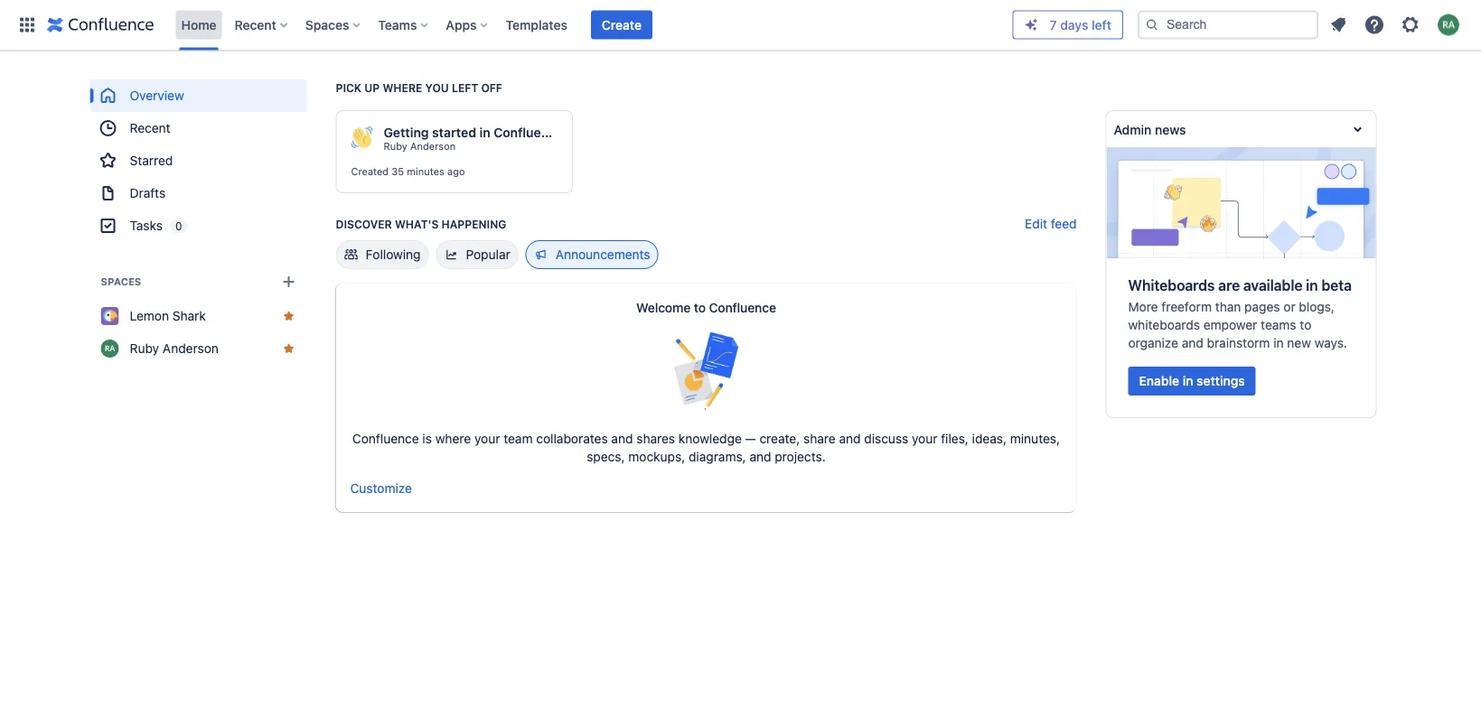 Task type: locate. For each thing, give the bounding box(es) containing it.
1 horizontal spatial left
[[1092, 17, 1112, 32]]

announcements
[[556, 247, 650, 262]]

ruby
[[384, 141, 407, 152], [130, 341, 159, 356]]

apps
[[446, 17, 477, 32]]

0 horizontal spatial your
[[474, 432, 500, 446]]

1 vertical spatial spaces
[[101, 276, 141, 288]]

ago
[[447, 166, 465, 178]]

your left files, at the right of page
[[912, 432, 938, 446]]

in down the teams
[[1274, 336, 1284, 351]]

home
[[181, 17, 217, 32]]

and down —
[[750, 450, 771, 465]]

1 vertical spatial ruby anderson link
[[90, 333, 307, 365]]

ways.
[[1315, 336, 1347, 351]]

templates link
[[500, 10, 573, 39]]

create a space image
[[278, 271, 300, 293]]

1 horizontal spatial to
[[1300, 318, 1312, 333]]

overview
[[130, 88, 184, 103]]

lemon shark link
[[90, 300, 307, 333]]

specs,
[[587, 450, 625, 465]]

0 vertical spatial confluence
[[494, 125, 563, 140]]

shares
[[636, 432, 675, 446]]

confluence right welcome on the top left of page
[[709, 300, 776, 315]]

ruby down getting
[[384, 141, 407, 152]]

left
[[1092, 17, 1112, 32], [452, 81, 478, 94]]

ruby anderson link up minutes in the top of the page
[[384, 140, 456, 153]]

0 horizontal spatial where
[[383, 81, 422, 94]]

your
[[474, 432, 500, 446], [912, 432, 938, 446]]

organize
[[1128, 336, 1178, 351]]

brainstorm
[[1207, 336, 1270, 351]]

confluence down off
[[494, 125, 563, 140]]

enable in settings
[[1139, 374, 1245, 389]]

0 horizontal spatial spaces
[[101, 276, 141, 288]]

create link
[[591, 10, 653, 39]]

minutes
[[407, 166, 445, 178]]

days
[[1060, 17, 1088, 32]]

in inside getting started in confluence ruby anderson
[[479, 125, 490, 140]]

ruby anderson
[[130, 341, 219, 356]]

0 horizontal spatial recent
[[130, 121, 170, 136]]

1 vertical spatial unstar this space image
[[282, 342, 296, 356]]

1 horizontal spatial ruby
[[384, 141, 407, 152]]

started
[[432, 125, 476, 140]]

to right welcome on the top left of page
[[694, 300, 706, 315]]

1 horizontal spatial spaces
[[305, 17, 349, 32]]

7 days left
[[1050, 17, 1112, 32]]

0 vertical spatial spaces
[[305, 17, 349, 32]]

to up new
[[1300, 318, 1312, 333]]

1 vertical spatial where
[[435, 432, 471, 446]]

confluence
[[494, 125, 563, 140], [709, 300, 776, 315], [352, 432, 419, 446]]

in right started at the top left of page
[[479, 125, 490, 140]]

confluence image
[[47, 14, 154, 36], [47, 14, 154, 36]]

anderson down 'shark'
[[163, 341, 219, 356]]

and down whiteboards
[[1182, 336, 1204, 351]]

unstar this space image for ruby anderson
[[282, 342, 296, 356]]

in up blogs,
[[1306, 277, 1318, 294]]

your left "team"
[[474, 432, 500, 446]]

anderson down started at the top left of page
[[410, 141, 456, 152]]

1 unstar this space image from the top
[[282, 309, 296, 324]]

recent button
[[229, 10, 294, 39]]

templates
[[506, 17, 567, 32]]

0 vertical spatial ruby
[[384, 141, 407, 152]]

spaces right recent popup button
[[305, 17, 349, 32]]

—
[[745, 432, 756, 446]]

0 vertical spatial recent
[[235, 17, 276, 32]]

lemon shark
[[130, 309, 206, 324]]

0 horizontal spatial left
[[452, 81, 478, 94]]

where
[[383, 81, 422, 94], [435, 432, 471, 446]]

spaces
[[305, 17, 349, 32], [101, 276, 141, 288]]

help icon image
[[1364, 14, 1385, 36]]

0 vertical spatial anderson
[[410, 141, 456, 152]]

ruby anderson link down 'shark'
[[90, 333, 307, 365]]

lemon
[[130, 309, 169, 324]]

1 horizontal spatial your
[[912, 432, 938, 446]]

announcements button
[[526, 240, 658, 269]]

unstar this space image inside lemon shark link
[[282, 309, 296, 324]]

customize
[[350, 481, 412, 496]]

files,
[[941, 432, 969, 446]]

where right up
[[383, 81, 422, 94]]

anderson
[[410, 141, 456, 152], [163, 341, 219, 356]]

group containing overview
[[90, 80, 307, 242]]

starred link
[[90, 145, 307, 177]]

whiteboards
[[1128, 277, 1215, 294]]

spaces up the lemon
[[101, 276, 141, 288]]

group
[[90, 80, 307, 242]]

where inside confluence is where your team collaborates and shares knowledge — create, share and discuss your files, ideas, minutes, specs, mockups, diagrams, and projects.
[[435, 432, 471, 446]]

left left off
[[452, 81, 478, 94]]

confluence left is
[[352, 432, 419, 446]]

enable in settings link
[[1128, 367, 1256, 396]]

1 vertical spatial ruby
[[130, 341, 159, 356]]

ruby anderson link
[[384, 140, 456, 153], [90, 333, 307, 365]]

confluence inside getting started in confluence ruby anderson
[[494, 125, 563, 140]]

ideas,
[[972, 432, 1007, 446]]

ruby down the lemon
[[130, 341, 159, 356]]

feed
[[1051, 216, 1077, 231]]

admin news
[[1114, 122, 1186, 137]]

recent inside popup button
[[235, 17, 276, 32]]

0 horizontal spatial ruby
[[130, 341, 159, 356]]

0 vertical spatial left
[[1092, 17, 1112, 32]]

1 vertical spatial to
[[1300, 318, 1312, 333]]

search image
[[1145, 18, 1159, 32]]

and
[[1182, 336, 1204, 351], [611, 432, 633, 446], [839, 432, 861, 446], [750, 450, 771, 465]]

Search field
[[1138, 10, 1319, 39]]

1 vertical spatial left
[[452, 81, 478, 94]]

what's
[[395, 218, 439, 230]]

recent up the starred
[[130, 121, 170, 136]]

created
[[351, 166, 389, 178]]

teams
[[378, 17, 417, 32]]

home link
[[176, 10, 222, 39]]

share
[[803, 432, 836, 446]]

starred
[[130, 153, 173, 168]]

0 horizontal spatial anderson
[[163, 341, 219, 356]]

where for your
[[435, 432, 471, 446]]

0 horizontal spatial confluence
[[352, 432, 419, 446]]

unstar this space image
[[282, 309, 296, 324], [282, 342, 296, 356]]

admin news button
[[1107, 111, 1376, 147]]

0 vertical spatial ruby anderson link
[[384, 140, 456, 153]]

0 vertical spatial where
[[383, 81, 422, 94]]

popular button
[[436, 240, 519, 269]]

left inside dropdown button
[[1092, 17, 1112, 32]]

1 horizontal spatial where
[[435, 432, 471, 446]]

drafts
[[130, 186, 166, 201]]

and inside whiteboards are available in beta more freeform than pages or blogs, whiteboards empower teams to organize and brainstorm in new ways.
[[1182, 336, 1204, 351]]

7
[[1050, 17, 1057, 32]]

2 horizontal spatial confluence
[[709, 300, 776, 315]]

0 vertical spatial unstar this space image
[[282, 309, 296, 324]]

appswitcher icon image
[[16, 14, 38, 36]]

0 vertical spatial to
[[694, 300, 706, 315]]

premium icon image
[[1024, 18, 1039, 32]]

recent
[[235, 17, 276, 32], [130, 121, 170, 136]]

following button
[[336, 240, 429, 269]]

create,
[[760, 432, 800, 446]]

getting started in confluence ruby anderson
[[384, 125, 563, 152]]

getting
[[384, 125, 429, 140]]

popular
[[466, 247, 510, 262]]

where right is
[[435, 432, 471, 446]]

recent right 'home'
[[235, 17, 276, 32]]

1 horizontal spatial confluence
[[494, 125, 563, 140]]

edit
[[1025, 216, 1047, 231]]

0 horizontal spatial ruby anderson link
[[90, 333, 307, 365]]

2 vertical spatial confluence
[[352, 432, 419, 446]]

1 horizontal spatial anderson
[[410, 141, 456, 152]]

edit feed button
[[1025, 215, 1077, 233]]

2 unstar this space image from the top
[[282, 342, 296, 356]]

recent link
[[90, 112, 307, 145]]

:wave: image
[[351, 127, 373, 148], [351, 127, 373, 148]]

banner
[[0, 0, 1481, 51]]

left right days
[[1092, 17, 1112, 32]]

1 horizontal spatial recent
[[235, 17, 276, 32]]

tasks
[[130, 218, 163, 233]]



Task type: describe. For each thing, give the bounding box(es) containing it.
pick up where you left off
[[336, 81, 502, 94]]

notification icon image
[[1328, 14, 1349, 36]]

7 days left button
[[1014, 11, 1122, 38]]

discover what's happening
[[336, 218, 506, 230]]

and up specs,
[[611, 432, 633, 446]]

2 your from the left
[[912, 432, 938, 446]]

apps button
[[440, 10, 495, 39]]

shark
[[172, 309, 206, 324]]

pages
[[1245, 300, 1280, 314]]

whiteboards
[[1128, 318, 1200, 333]]

spaces inside popup button
[[305, 17, 349, 32]]

whiteboards are available in beta more freeform than pages or blogs, whiteboards empower teams to organize and brainstorm in new ways.
[[1128, 277, 1352, 351]]

teams button
[[373, 10, 435, 39]]

0 horizontal spatial to
[[694, 300, 706, 315]]

global element
[[11, 0, 1013, 50]]

following
[[366, 247, 421, 262]]

anderson inside getting started in confluence ruby anderson
[[410, 141, 456, 152]]

create
[[602, 17, 642, 32]]

confluence inside confluence is where your team collaborates and shares knowledge — create, share and discuss your files, ideas, minutes, specs, mockups, diagrams, and projects.
[[352, 432, 419, 446]]

1 vertical spatial recent
[[130, 121, 170, 136]]

or
[[1284, 300, 1296, 314]]

are
[[1218, 277, 1240, 294]]

more
[[1128, 300, 1158, 314]]

0
[[175, 220, 182, 232]]

up
[[364, 81, 380, 94]]

edit feed
[[1025, 216, 1077, 231]]

beta
[[1322, 277, 1352, 294]]

you
[[425, 81, 449, 94]]

35
[[392, 166, 404, 178]]

your profile and preferences image
[[1438, 14, 1460, 36]]

blogs,
[[1299, 300, 1335, 314]]

than
[[1215, 300, 1241, 314]]

is
[[422, 432, 432, 446]]

welcome to confluence
[[636, 300, 776, 315]]

off
[[481, 81, 502, 94]]

drafts link
[[90, 177, 307, 210]]

happening
[[442, 218, 506, 230]]

1 horizontal spatial ruby anderson link
[[384, 140, 456, 153]]

in right the enable
[[1183, 374, 1193, 389]]

1 vertical spatial anderson
[[163, 341, 219, 356]]

to inside whiteboards are available in beta more freeform than pages or blogs, whiteboards empower teams to organize and brainstorm in new ways.
[[1300, 318, 1312, 333]]

1 vertical spatial confluence
[[709, 300, 776, 315]]

new
[[1287, 336, 1311, 351]]

teams
[[1261, 318, 1297, 333]]

spaces button
[[300, 10, 367, 39]]

admin
[[1114, 122, 1152, 137]]

collaborates
[[536, 432, 608, 446]]

created 35 minutes ago
[[351, 166, 465, 178]]

discuss
[[864, 432, 908, 446]]

and right 'share'
[[839, 432, 861, 446]]

customize link
[[350, 481, 412, 496]]

confluence is where your team collaborates and shares knowledge — create, share and discuss your files, ideas, minutes, specs, mockups, diagrams, and projects.
[[352, 432, 1060, 465]]

pick
[[336, 81, 362, 94]]

welcome
[[636, 300, 691, 315]]

settings
[[1197, 374, 1245, 389]]

projects.
[[775, 450, 826, 465]]

unstar this space image for lemon shark
[[282, 309, 296, 324]]

team
[[504, 432, 533, 446]]

1 your from the left
[[474, 432, 500, 446]]

knowledge
[[679, 432, 742, 446]]

banner containing home
[[0, 0, 1481, 51]]

empower
[[1204, 318, 1257, 333]]

news
[[1155, 122, 1186, 137]]

settings icon image
[[1400, 14, 1422, 36]]

diagrams,
[[689, 450, 746, 465]]

overview link
[[90, 80, 307, 112]]

minutes,
[[1010, 432, 1060, 446]]

ruby inside getting started in confluence ruby anderson
[[384, 141, 407, 152]]

enable
[[1139, 374, 1179, 389]]

where for you
[[383, 81, 422, 94]]

freeform
[[1162, 300, 1212, 314]]

available
[[1244, 277, 1303, 294]]



Task type: vqa. For each thing, say whether or not it's contained in the screenshot.
Teams
yes



